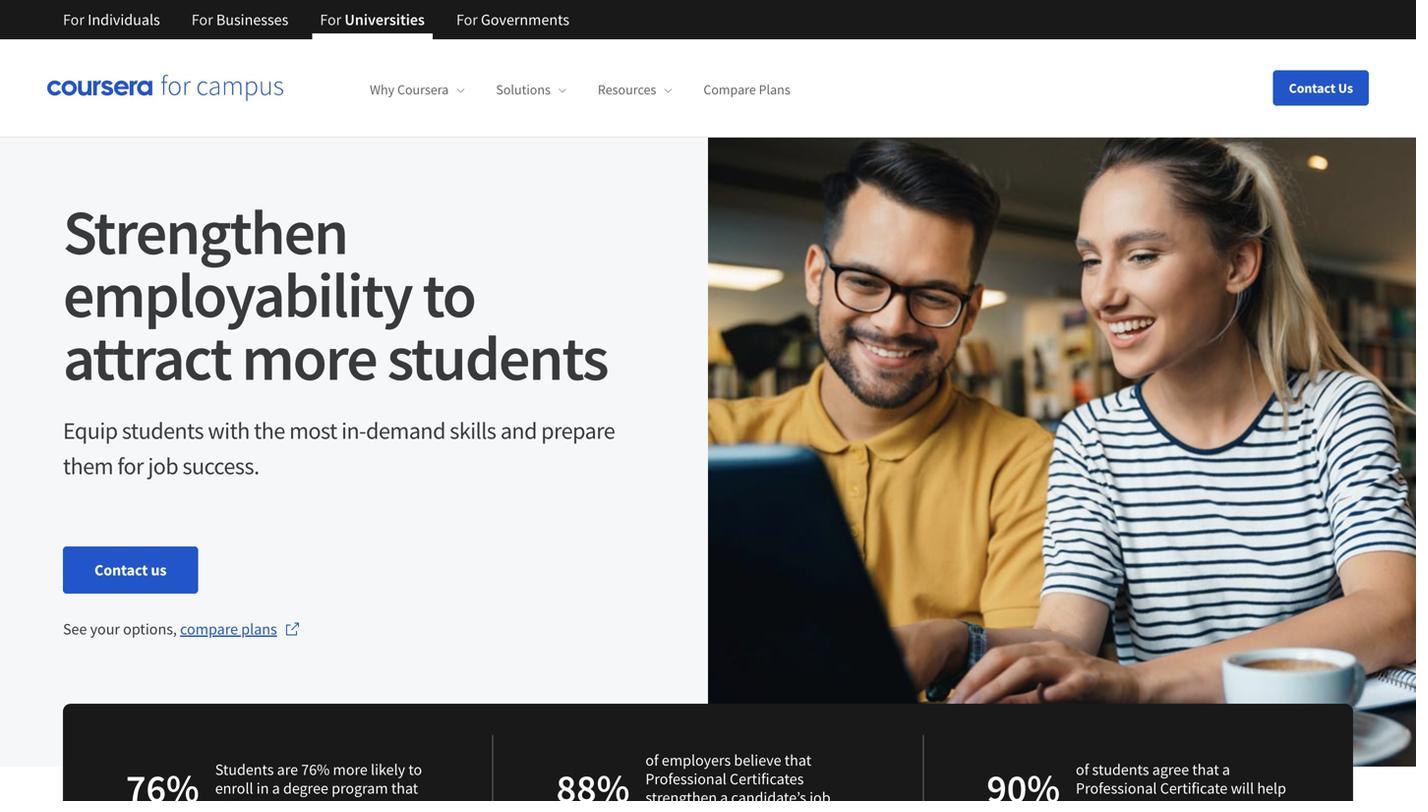 Task type: describe. For each thing, give the bounding box(es) containing it.
a inside of employers believe that professional certificates strengthen a candidate's j
[[720, 788, 728, 801]]

employers
[[662, 751, 731, 771]]

will
[[1231, 779, 1254, 799]]

to inside strengthen employability to attract more students
[[423, 255, 475, 334]]

see your options,
[[63, 620, 180, 639]]

why
[[370, 81, 395, 99]]

for businesses
[[191, 10, 288, 30]]

help
[[1257, 779, 1286, 799]]

believe
[[734, 751, 781, 771]]

equip students with the most in-demand skills and prepare them for job success.
[[63, 416, 615, 481]]

see
[[63, 620, 87, 639]]

secure
[[1114, 798, 1157, 801]]

that for believe
[[785, 751, 811, 771]]

students are 76% more likely to enroll in a degree program that offers industry micro-credentials
[[215, 760, 429, 801]]

universities
[[345, 10, 425, 30]]

contact us
[[1289, 79, 1353, 97]]

students
[[215, 760, 274, 780]]

banner navigation
[[47, 0, 585, 39]]

resources
[[598, 81, 656, 99]]

contact us link
[[63, 547, 198, 594]]

micro-
[[313, 798, 356, 801]]

job for for
[[148, 451, 178, 481]]

job for a
[[1171, 798, 1192, 801]]

businesses
[[216, 10, 288, 30]]

of for of students agree that a professional certificate will help them secure a job
[[1076, 760, 1089, 780]]

why coursera
[[370, 81, 449, 99]]

strengthen
[[63, 192, 347, 271]]

candidate's
[[731, 788, 806, 801]]

a inside students are 76% more likely to enroll in a degree program that offers industry micro-credentials
[[272, 779, 280, 799]]

enroll
[[215, 779, 253, 799]]

compare plans
[[180, 620, 277, 639]]

compare plans
[[703, 81, 790, 99]]

students for of students agree that a professional certificate will help them secure a job
[[1092, 760, 1149, 780]]

76%
[[301, 760, 330, 780]]

most
[[289, 416, 337, 445]]

us
[[151, 561, 167, 580]]

options,
[[123, 620, 177, 639]]

certificates
[[730, 770, 804, 789]]

program
[[332, 779, 388, 799]]

your
[[90, 620, 120, 639]]

for for individuals
[[63, 10, 84, 30]]

coursera for campus image
[[47, 74, 283, 102]]

that inside students are 76% more likely to enroll in a degree program that offers industry micro-credentials
[[391, 779, 418, 799]]

why coursera link
[[370, 81, 465, 99]]

compare plans link
[[180, 618, 301, 641]]

us
[[1338, 79, 1353, 97]]

with
[[208, 416, 250, 445]]

contact us button
[[1273, 70, 1369, 106]]

employability
[[63, 255, 412, 334]]



Task type: vqa. For each thing, say whether or not it's contained in the screenshot.
skills
yes



Task type: locate. For each thing, give the bounding box(es) containing it.
coursera
[[397, 81, 449, 99]]

1 horizontal spatial students
[[387, 318, 607, 397]]

students up secure
[[1092, 760, 1149, 780]]

1 horizontal spatial them
[[1076, 798, 1111, 801]]

contact
[[1289, 79, 1336, 97], [94, 561, 148, 580]]

students up and
[[387, 318, 607, 397]]

equip
[[63, 416, 118, 445]]

students inside equip students with the most in-demand skills and prepare them for job success.
[[122, 416, 204, 445]]

in-
[[341, 416, 366, 445]]

solutions link
[[496, 81, 566, 99]]

of employers believe that professional certificates strengthen a candidate's j
[[645, 751, 831, 801]]

job down agree
[[1171, 798, 1192, 801]]

1 for from the left
[[63, 10, 84, 30]]

professional
[[645, 770, 727, 789], [1076, 779, 1157, 799]]

students for equip students with the most in-demand skills and prepare them for job success.
[[122, 416, 204, 445]]

contact inside "button"
[[1289, 79, 1336, 97]]

of inside of employers believe that professional certificates strengthen a candidate's j
[[645, 751, 659, 771]]

0 horizontal spatial contact
[[94, 561, 148, 580]]

1 vertical spatial job
[[1171, 798, 1192, 801]]

contact for contact us
[[1289, 79, 1336, 97]]

for governments
[[456, 10, 569, 30]]

plans
[[759, 81, 790, 99]]

0 vertical spatial to
[[423, 255, 475, 334]]

more up micro- at the bottom left
[[333, 760, 368, 780]]

job
[[148, 451, 178, 481], [1171, 798, 1192, 801]]

professional inside of students agree that a professional certificate will help them secure a job
[[1076, 779, 1157, 799]]

that for agree
[[1192, 760, 1219, 780]]

compare
[[703, 81, 756, 99]]

a left will
[[1222, 760, 1230, 780]]

credentials
[[356, 798, 429, 801]]

0 vertical spatial students
[[387, 318, 607, 397]]

contact for contact us
[[94, 561, 148, 580]]

1 vertical spatial them
[[1076, 798, 1111, 801]]

1 vertical spatial students
[[122, 416, 204, 445]]

for
[[63, 10, 84, 30], [191, 10, 213, 30], [320, 10, 341, 30], [456, 10, 478, 30]]

individuals
[[88, 10, 160, 30]]

0 horizontal spatial that
[[391, 779, 418, 799]]

to inside students are 76% more likely to enroll in a degree program that offers industry micro-credentials
[[408, 760, 422, 780]]

in
[[256, 779, 269, 799]]

strengthen
[[645, 788, 717, 801]]

compare
[[180, 620, 238, 639]]

contact us
[[94, 561, 167, 580]]

attract
[[63, 318, 231, 397]]

0 vertical spatial job
[[148, 451, 178, 481]]

0 vertical spatial them
[[63, 451, 113, 481]]

that right believe
[[785, 751, 811, 771]]

job inside of students agree that a professional certificate will help them secure a job
[[1171, 798, 1192, 801]]

success.
[[182, 451, 259, 481]]

1 vertical spatial more
[[333, 760, 368, 780]]

them left secure
[[1076, 798, 1111, 801]]

students inside of students agree that a professional certificate will help them secure a job
[[1092, 760, 1149, 780]]

prepare
[[541, 416, 615, 445]]

professional left believe
[[645, 770, 727, 789]]

them
[[63, 451, 113, 481], [1076, 798, 1111, 801]]

for universities
[[320, 10, 425, 30]]

more up most
[[242, 318, 376, 397]]

job inside equip students with the most in-demand skills and prepare them for job success.
[[148, 451, 178, 481]]

1 horizontal spatial of
[[1076, 760, 1089, 780]]

of left agree
[[1076, 760, 1089, 780]]

0 horizontal spatial students
[[122, 416, 204, 445]]

of inside of students agree that a professional certificate will help them secure a job
[[1076, 760, 1089, 780]]

2 for from the left
[[191, 10, 213, 30]]

of
[[645, 751, 659, 771], [1076, 760, 1089, 780]]

1 vertical spatial to
[[408, 760, 422, 780]]

students
[[387, 318, 607, 397], [122, 416, 204, 445], [1092, 760, 1149, 780]]

demand
[[366, 416, 445, 445]]

for individuals
[[63, 10, 160, 30]]

strengthen employability to attract more students
[[63, 192, 607, 397]]

for left universities
[[320, 10, 341, 30]]

for for universities
[[320, 10, 341, 30]]

are
[[277, 760, 298, 780]]

for
[[117, 451, 144, 481]]

them down equip
[[63, 451, 113, 481]]

a right secure
[[1160, 798, 1168, 801]]

3 for from the left
[[320, 10, 341, 30]]

0 vertical spatial contact
[[1289, 79, 1336, 97]]

2 vertical spatial students
[[1092, 760, 1149, 780]]

students up for
[[122, 416, 204, 445]]

more
[[242, 318, 376, 397], [333, 760, 368, 780]]

a right in
[[272, 779, 280, 799]]

governments
[[481, 10, 569, 30]]

1 horizontal spatial professional
[[1076, 779, 1157, 799]]

more inside students are 76% more likely to enroll in a degree program that offers industry micro-credentials
[[333, 760, 368, 780]]

plans
[[241, 620, 277, 639]]

that
[[785, 751, 811, 771], [1192, 760, 1219, 780], [391, 779, 418, 799]]

1 horizontal spatial contact
[[1289, 79, 1336, 97]]

agree
[[1152, 760, 1189, 780]]

2 horizontal spatial that
[[1192, 760, 1219, 780]]

for left governments
[[456, 10, 478, 30]]

the
[[254, 416, 285, 445]]

2 horizontal spatial students
[[1092, 760, 1149, 780]]

for for businesses
[[191, 10, 213, 30]]

1 vertical spatial contact
[[94, 561, 148, 580]]

for left 'businesses'
[[191, 10, 213, 30]]

a right the strengthen
[[720, 788, 728, 801]]

offers
[[215, 798, 252, 801]]

solutions
[[496, 81, 551, 99]]

that right program
[[391, 779, 418, 799]]

likely
[[371, 760, 405, 780]]

to
[[423, 255, 475, 334], [408, 760, 422, 780]]

0 horizontal spatial them
[[63, 451, 113, 481]]

professional left certificate
[[1076, 779, 1157, 799]]

skills
[[450, 416, 496, 445]]

students inside strengthen employability to attract more students
[[387, 318, 607, 397]]

0 horizontal spatial job
[[148, 451, 178, 481]]

of students agree that a professional certificate will help them secure a job
[[1076, 760, 1286, 801]]

certificate
[[1160, 779, 1228, 799]]

resources link
[[598, 81, 672, 99]]

them inside equip students with the most in-demand skills and prepare them for job success.
[[63, 451, 113, 481]]

for for governments
[[456, 10, 478, 30]]

4 for from the left
[[456, 10, 478, 30]]

industry
[[255, 798, 310, 801]]

professional inside of employers believe that professional certificates strengthen a candidate's j
[[645, 770, 727, 789]]

of for of employers believe that professional certificates strengthen a candidate's j
[[645, 751, 659, 771]]

0 horizontal spatial professional
[[645, 770, 727, 789]]

degree
[[283, 779, 328, 799]]

0 horizontal spatial of
[[645, 751, 659, 771]]

that right agree
[[1192, 760, 1219, 780]]

of left employers
[[645, 751, 659, 771]]

for left individuals
[[63, 10, 84, 30]]

that inside of employers believe that professional certificates strengthen a candidate's j
[[785, 751, 811, 771]]

them inside of students agree that a professional certificate will help them secure a job
[[1076, 798, 1111, 801]]

1 horizontal spatial job
[[1171, 798, 1192, 801]]

a
[[1222, 760, 1230, 780], [272, 779, 280, 799], [720, 788, 728, 801], [1160, 798, 1168, 801]]

more inside strengthen employability to attract more students
[[242, 318, 376, 397]]

that inside of students agree that a professional certificate will help them secure a job
[[1192, 760, 1219, 780]]

compare plans link
[[703, 81, 790, 99]]

and
[[500, 416, 537, 445]]

0 vertical spatial more
[[242, 318, 376, 397]]

job right for
[[148, 451, 178, 481]]

1 horizontal spatial that
[[785, 751, 811, 771]]



